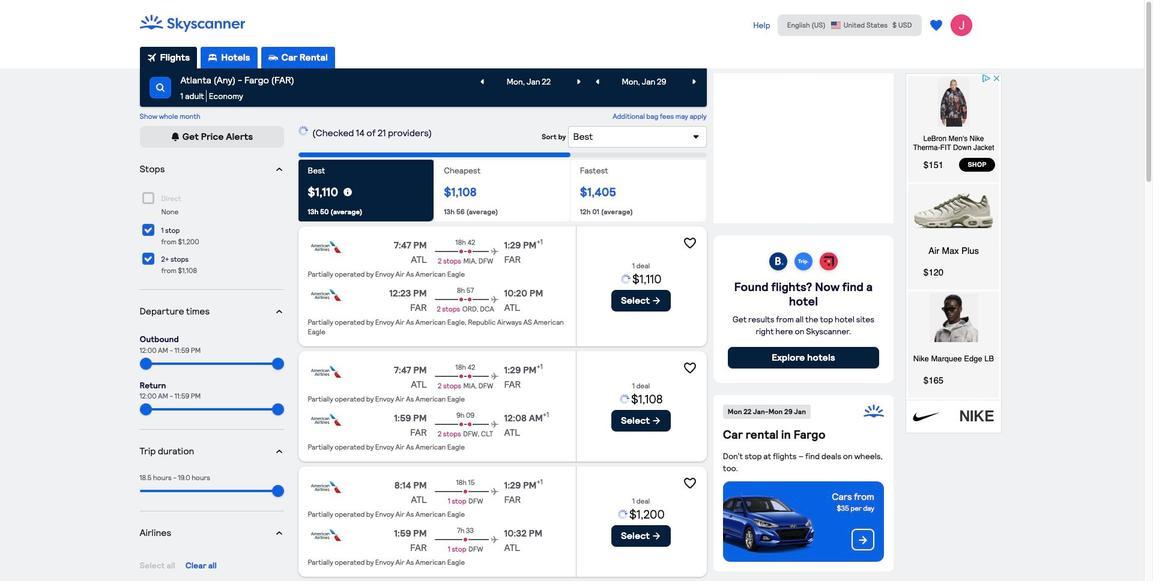 Task type: locate. For each thing, give the bounding box(es) containing it.
active__n2u0z image
[[147, 53, 156, 62]]

2 vertical spatial rtl support__ywe2m image
[[652, 532, 662, 541]]

2 vertical spatial flipped__yjyym image
[[274, 529, 284, 538]]

0 horizontal spatial rtl support__mdkxy image
[[155, 83, 165, 92]]

slider
[[140, 358, 152, 370], [272, 358, 284, 370], [140, 404, 152, 416], [272, 404, 284, 416], [272, 486, 284, 498]]

1 vertical spatial flipped__yjyym image
[[274, 447, 284, 457]]

3 rtl support__ywe2m image from the top
[[652, 532, 662, 541]]

1 horizontal spatial desktop__njgyo image
[[268, 53, 278, 62]]

trip.com element
[[791, 250, 816, 275]]

rtl support__mdkxy image for monday, january 29, 2024 text field
[[592, 77, 602, 86]]

desktop__njgyo image
[[208, 53, 218, 62], [268, 53, 278, 62]]

2 horizontal spatial rtl support__mdkxy image
[[592, 77, 602, 86]]

0 horizontal spatial rtl support__mdkxy image
[[574, 77, 584, 86]]

0 horizontal spatial advertisement element
[[713, 73, 894, 223]]

1 horizontal spatial rtl support__mdkxy image
[[689, 77, 699, 86]]

rtl support__mdkxy image right the monday, january 22, 2024 text box
[[574, 77, 584, 86]]

2+ stops checkbox
[[142, 253, 154, 265]]

rtl support__mdkxy image
[[574, 77, 584, 86], [689, 77, 699, 86]]

progress bar
[[298, 153, 707, 157]]

rtl support__ywe2m image
[[170, 132, 180, 142]]

rtl support__mdkxy image down active__n2u0z icon
[[155, 83, 165, 92]]

2 advertisement element from the left
[[906, 73, 1002, 434]]

booking.com element
[[766, 250, 791, 275]]

2 rtl support__mdkxy image from the left
[[689, 77, 699, 86]]

1 rtl support__ywe2m image from the top
[[652, 296, 662, 306]]

1 rtl support__mdkxy image from the left
[[574, 77, 584, 86]]

save flight from atlanta to fargo image
[[683, 236, 697, 251], [683, 361, 697, 375], [683, 476, 697, 491]]

advertisement element
[[713, 73, 894, 223], [906, 73, 1002, 434]]

Monday, January 22, 2024 text field
[[490, 71, 568, 92]]

american airlines image
[[308, 239, 344, 257], [308, 287, 344, 305], [308, 363, 344, 381], [308, 412, 344, 430], [308, 479, 344, 497], [308, 527, 344, 545]]

3 save flight from atlanta to fargo image from the top
[[683, 476, 697, 491]]

0 horizontal spatial desktop__njgyo image
[[208, 53, 218, 62]]

0 vertical spatial save flight from atlanta to fargo image
[[683, 236, 697, 251]]

1 horizontal spatial advertisement element
[[906, 73, 1002, 434]]

None field
[[140, 68, 707, 107]]

1 vertical spatial save flight from atlanta to fargo image
[[683, 361, 697, 375]]

booking.com image
[[766, 250, 791, 275]]

2 american airlines image from the top
[[308, 287, 344, 305]]

rtl support__mdkxy image
[[477, 77, 487, 86], [592, 77, 602, 86], [155, 83, 165, 92]]

rtl support__mdkxy image right monday, january 29, 2024 text field
[[689, 77, 699, 86]]

Monday, January 29, 2024 text field
[[605, 71, 683, 92]]

2 vertical spatial save flight from atlanta to fargo image
[[683, 476, 697, 491]]

0 vertical spatial flipped__yjyym image
[[274, 307, 284, 316]]

rtl support__ywe2m image
[[652, 296, 662, 306], [652, 416, 662, 426], [652, 532, 662, 541]]

learn more image
[[343, 187, 353, 197]]

flipped__yjyym image
[[274, 307, 284, 316], [274, 447, 284, 457], [274, 529, 284, 538]]

1 stop checkbox
[[142, 224, 154, 236]]

2 desktop__njgyo image from the left
[[268, 53, 278, 62]]

rtl support__zwuwn image
[[858, 535, 868, 546]]

2 rtl support__ywe2m image from the top
[[652, 416, 662, 426]]

1 horizontal spatial rtl support__mdkxy image
[[477, 77, 487, 86]]

1 desktop__njgyo image from the left
[[208, 53, 218, 62]]

rtl support__mdkxy image left the monday, january 22, 2024 text box
[[477, 77, 487, 86]]

2 save flight from atlanta to fargo image from the top
[[683, 361, 697, 375]]

0 vertical spatial rtl support__ywe2m image
[[652, 296, 662, 306]]

6 american airlines image from the top
[[308, 527, 344, 545]]

rtl support__mdkxy image for the monday, january 22, 2024 text box
[[477, 77, 487, 86]]

1 american airlines image from the top
[[308, 239, 344, 257]]

rtl support__ywe2m image for second save flight from atlanta to fargo "image" from the bottom of the page
[[652, 416, 662, 426]]

1 vertical spatial rtl support__ywe2m image
[[652, 416, 662, 426]]

rtl support__mdkxy image left monday, january 29, 2024 text field
[[592, 77, 602, 86]]



Task type: vqa. For each thing, say whether or not it's contained in the screenshot.
United image to the bottom
no



Task type: describe. For each thing, give the bounding box(es) containing it.
rtl support__mdkxy image for the monday, january 22, 2024 text box
[[574, 77, 584, 86]]

5 american airlines image from the top
[[308, 479, 344, 497]]

4 american airlines image from the top
[[308, 412, 344, 430]]

1 advertisement element from the left
[[713, 73, 894, 223]]

1 flipped__yjyym image from the top
[[274, 307, 284, 316]]

rtl support__ywe2m image for 1st save flight from atlanta to fargo "image"
[[652, 296, 662, 306]]

3 flipped__yjyym image from the top
[[274, 529, 284, 538]]

account image
[[950, 14, 972, 36]]

car rental in fargo image
[[723, 489, 817, 559]]

1 save flight from atlanta to fargo image from the top
[[683, 236, 697, 251]]

trip.com image
[[791, 250, 816, 275]]

3 american airlines image from the top
[[308, 363, 344, 381]]

2 flipped__yjyym image from the top
[[274, 447, 284, 457]]

hotels.com element
[[816, 250, 841, 275]]

hotels.com image
[[816, 250, 841, 275]]

Direct checkbox
[[142, 192, 154, 204]]

flipped__yjyym image
[[274, 165, 284, 174]]

us image
[[830, 21, 841, 29]]

rtl support__ywe2m image for 1st save flight from atlanta to fargo "image" from the bottom
[[652, 532, 662, 541]]

rtl support__mdkxy image for monday, january 29, 2024 text field
[[689, 77, 699, 86]]



